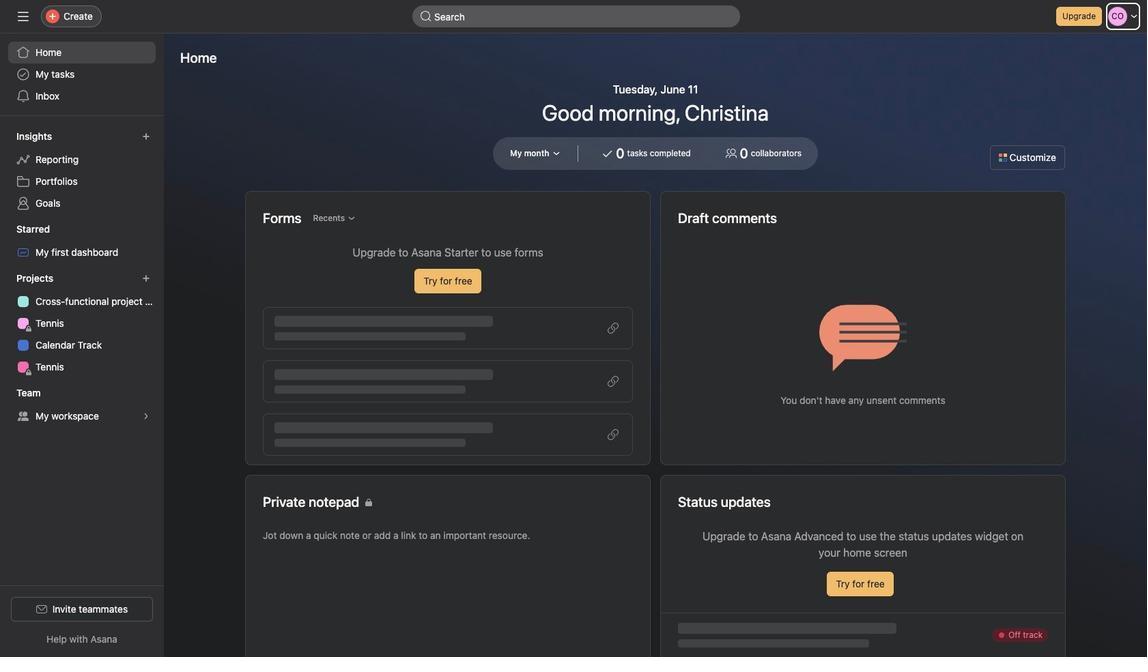 Task type: describe. For each thing, give the bounding box(es) containing it.
starred element
[[0, 217, 164, 266]]

insights element
[[0, 124, 164, 217]]

new project or portfolio image
[[142, 275, 150, 283]]

hide sidebar image
[[18, 11, 29, 22]]

projects element
[[0, 266, 164, 381]]

new insights image
[[142, 133, 150, 141]]

teams element
[[0, 381, 164, 430]]



Task type: vqa. For each thing, say whether or not it's contained in the screenshot.
isInverse IMAGE
yes



Task type: locate. For each thing, give the bounding box(es) containing it.
see details, my workspace image
[[142, 413, 150, 421]]

isinverse image
[[421, 11, 432, 22]]

None field
[[413, 5, 741, 27]]

global element
[[0, 33, 164, 115]]

Search tasks, projects, and more text field
[[413, 5, 741, 27]]



